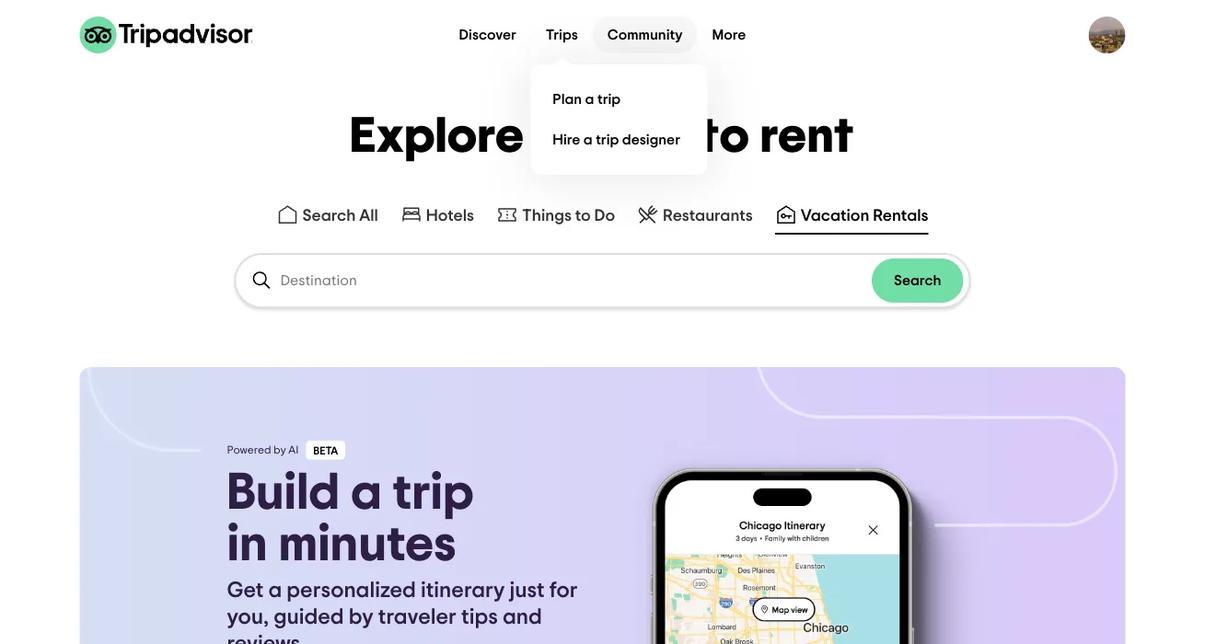 Task type: vqa. For each thing, say whether or not it's contained in the screenshot.
the top Suite
no



Task type: locate. For each thing, give the bounding box(es) containing it.
rent
[[761, 112, 855, 162]]

1 vertical spatial by
[[349, 607, 374, 629]]

places
[[536, 112, 690, 162]]

hire
[[553, 133, 581, 147]]

trips
[[546, 28, 578, 42]]

a for get
[[268, 580, 282, 602]]

0 vertical spatial to
[[700, 112, 751, 162]]

designer
[[623, 133, 681, 147]]

2 vertical spatial trip
[[393, 468, 474, 519]]

trip inside the build a trip in minutes
[[393, 468, 474, 519]]

by
[[274, 445, 286, 456], [349, 607, 374, 629]]

a right get
[[268, 580, 282, 602]]

search down the rentals
[[894, 274, 942, 288]]

do
[[595, 207, 615, 224]]

a right build
[[351, 468, 382, 519]]

hire a trip designer
[[553, 133, 681, 147]]

hotels button
[[397, 200, 478, 235]]

by inside get a personalized itinerary just for you, guided by traveler tips and reviews.
[[349, 607, 374, 629]]

0 horizontal spatial search
[[303, 207, 356, 224]]

to left "do"
[[575, 207, 591, 224]]

search all button
[[273, 200, 382, 235]]

1 vertical spatial search
[[894, 274, 942, 288]]

hire a trip designer link
[[546, 120, 693, 160]]

tab list
[[0, 196, 1206, 239]]

a right plan
[[585, 92, 595, 107]]

a inside the build a trip in minutes
[[351, 468, 382, 519]]

vacation
[[801, 207, 870, 224]]

discover
[[459, 28, 517, 42]]

ai
[[289, 445, 299, 456]]

to
[[700, 112, 751, 162], [575, 207, 591, 224]]

in
[[227, 519, 268, 571]]

all
[[359, 207, 378, 224]]

0 vertical spatial search
[[303, 207, 356, 224]]

trip for build a trip in minutes
[[393, 468, 474, 519]]

minutes
[[279, 519, 457, 571]]

build
[[227, 468, 340, 519]]

things to do
[[522, 207, 615, 224]]

a right hire
[[584, 133, 593, 147]]

1 vertical spatial trip
[[596, 133, 619, 147]]

0 vertical spatial by
[[274, 445, 286, 456]]

a
[[585, 92, 595, 107], [584, 133, 593, 147], [351, 468, 382, 519], [268, 580, 282, 602]]

trip for plan a trip
[[598, 92, 621, 107]]

tips
[[462, 607, 498, 629]]

hotels
[[426, 207, 474, 224]]

community
[[608, 28, 683, 42]]

by left ai
[[274, 445, 286, 456]]

you,
[[227, 607, 269, 629]]

0 horizontal spatial to
[[575, 207, 591, 224]]

more button
[[698, 17, 761, 53]]

search
[[303, 207, 356, 224], [894, 274, 942, 288]]

beta
[[313, 446, 338, 457]]

a inside "hire a trip designer" link
[[584, 133, 593, 147]]

powered by ai
[[227, 445, 299, 456]]

reviews.
[[227, 634, 306, 645]]

1 horizontal spatial by
[[349, 607, 374, 629]]

things to do button
[[493, 200, 619, 235]]

search all
[[303, 207, 378, 224]]

trip
[[598, 92, 621, 107], [596, 133, 619, 147], [393, 468, 474, 519]]

trips button
[[531, 17, 593, 53]]

0 vertical spatial trip
[[598, 92, 621, 107]]

search left all
[[303, 207, 356, 224]]

search inside search field
[[894, 274, 942, 288]]

a inside get a personalized itinerary just for you, guided by traveler tips and reviews.
[[268, 580, 282, 602]]

a inside plan a trip link
[[585, 92, 595, 107]]

to right designer
[[700, 112, 751, 162]]

itinerary
[[421, 580, 505, 602]]

1 horizontal spatial search
[[894, 274, 942, 288]]

menu
[[531, 64, 708, 175]]

1 vertical spatial to
[[575, 207, 591, 224]]

plan a trip
[[553, 92, 621, 107]]

personalized
[[287, 580, 416, 602]]

by down personalized
[[349, 607, 374, 629]]

0 horizontal spatial by
[[274, 445, 286, 456]]

restaurants
[[663, 207, 753, 224]]



Task type: describe. For each thing, give the bounding box(es) containing it.
search for search all
[[303, 207, 356, 224]]

get a personalized itinerary just for you, guided by traveler tips and reviews.
[[227, 580, 578, 645]]

plan
[[553, 92, 582, 107]]

and
[[503, 607, 542, 629]]

vacation rentals link
[[775, 204, 929, 226]]

build a trip in minutes
[[227, 468, 474, 571]]

things
[[522, 207, 572, 224]]

Search search field
[[236, 255, 969, 307]]

vacation rentals button
[[772, 200, 933, 235]]

a for plan
[[585, 92, 595, 107]]

more
[[713, 28, 746, 42]]

a for hire
[[584, 133, 593, 147]]

search button
[[872, 259, 964, 303]]

1 horizontal spatial to
[[700, 112, 751, 162]]

search image
[[251, 270, 273, 292]]

for
[[550, 580, 578, 602]]

hotels link
[[400, 204, 474, 226]]

menu containing plan a trip
[[531, 64, 708, 175]]

powered
[[227, 445, 271, 456]]

Search search field
[[280, 273, 872, 289]]

trip for hire a trip designer
[[596, 133, 619, 147]]

community button
[[593, 17, 698, 53]]

restaurants link
[[637, 204, 753, 226]]

tab list containing search all
[[0, 196, 1206, 239]]

search for search
[[894, 274, 942, 288]]

just
[[510, 580, 545, 602]]

discover button
[[444, 17, 531, 53]]

explore places to rent
[[351, 112, 855, 162]]

plan a trip link
[[546, 79, 693, 120]]

things to do link
[[496, 204, 615, 226]]

rentals
[[873, 207, 929, 224]]

get
[[227, 580, 264, 602]]

tripadvisor image
[[80, 17, 253, 53]]

a for build
[[351, 468, 382, 519]]

traveler
[[378, 607, 457, 629]]

profile picture image
[[1089, 17, 1126, 53]]

vacation rentals
[[801, 207, 929, 224]]

to inside button
[[575, 207, 591, 224]]

restaurants button
[[634, 200, 757, 235]]

explore
[[351, 112, 525, 162]]

guided
[[274, 607, 344, 629]]



